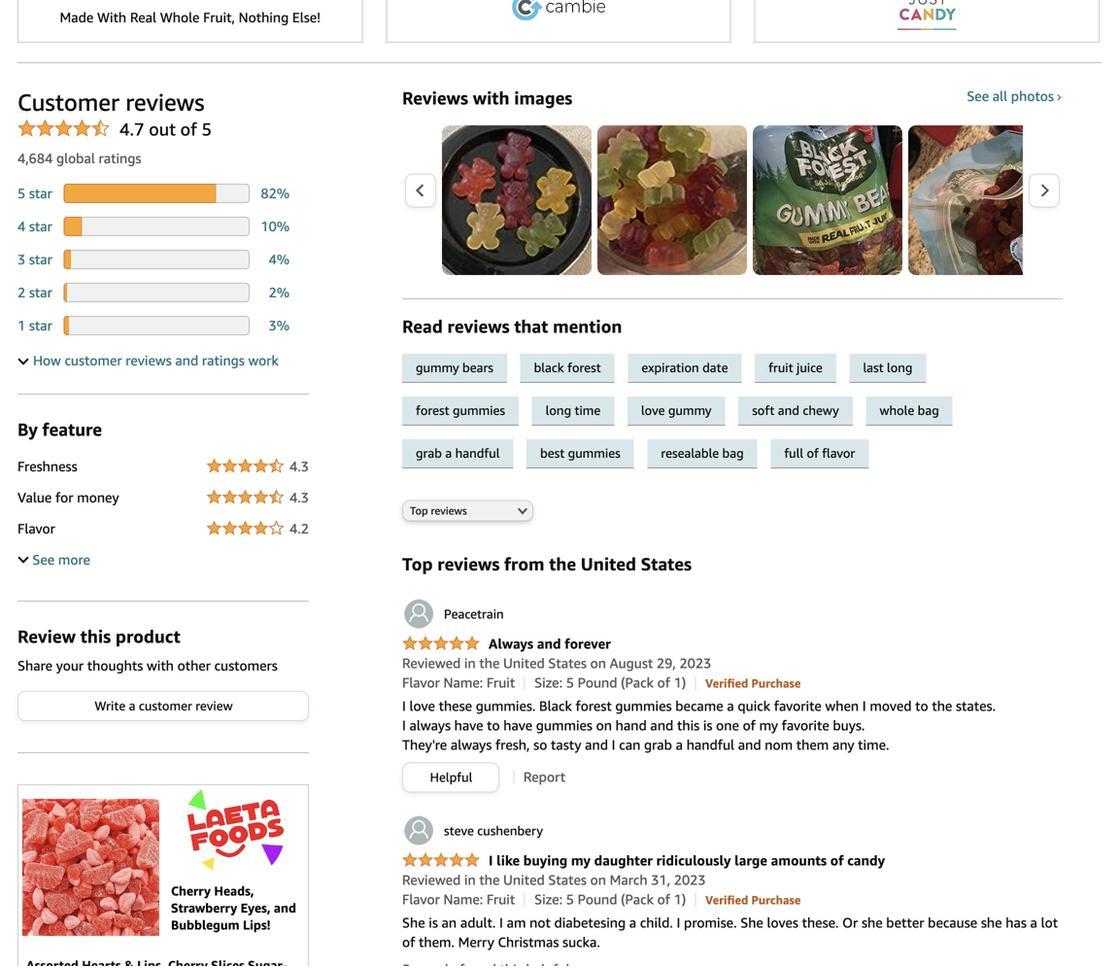 Task type: describe. For each thing, give the bounding box(es) containing it.
for
[[55, 489, 73, 505]]

the right from
[[549, 553, 577, 574]]

top for top reviews
[[410, 504, 428, 517]]

and right tasty
[[585, 737, 609, 753]]

forest gummies
[[416, 403, 506, 418]]

that
[[515, 316, 549, 337]]

reviews with images
[[402, 87, 573, 108]]

top for top reviews from the united states
[[402, 553, 433, 574]]

1 she from the left
[[402, 915, 425, 931]]

helpful
[[430, 770, 473, 785]]

grab a handful
[[416, 446, 500, 461]]

progress bar for 4 star
[[63, 217, 250, 236]]

on for forever
[[591, 655, 607, 671]]

0 horizontal spatial grab
[[416, 446, 442, 461]]

1
[[17, 317, 25, 333]]

gummies up tasty
[[536, 717, 593, 733]]

and inside how customer reviews and ratings work dropdown button
[[175, 352, 199, 368]]

see for see more
[[32, 552, 55, 568]]

money
[[77, 489, 119, 505]]

how
[[33, 352, 61, 368]]

these
[[439, 698, 472, 714]]

2023 for reviewed in the united states on august 29, 2023
[[680, 655, 712, 671]]

reviews for top reviews
[[431, 504, 467, 517]]

10%
[[261, 218, 290, 234]]

states for forever
[[549, 655, 587, 671]]

child.
[[640, 915, 674, 931]]

not
[[530, 915, 551, 931]]

more
[[58, 552, 90, 568]]

reviewed in the united states on august 29, 2023
[[402, 655, 712, 671]]

4 star
[[17, 218, 52, 234]]

candy
[[848, 852, 886, 868]]

ratings inside how customer reviews and ratings work dropdown button
[[202, 352, 245, 368]]

size: 5 pound (pack of 1) for august
[[535, 674, 687, 691]]

reviews for read reviews that mention
[[448, 316, 510, 337]]

can
[[619, 737, 641, 753]]

always
[[489, 636, 534, 652]]

quick
[[738, 698, 771, 714]]

top reviews element
[[17, 62, 1120, 966]]

and left nom
[[739, 737, 762, 753]]

3 star
[[17, 251, 52, 267]]

reviews for customer reviews
[[126, 88, 205, 116]]

peacetrain
[[444, 606, 504, 622]]

daughter
[[595, 852, 653, 868]]

top reviews from the united states
[[402, 553, 692, 574]]

in for i
[[465, 872, 476, 888]]

expiration
[[642, 360, 700, 375]]

1 have from the left
[[455, 717, 484, 733]]

of right full
[[807, 446, 819, 461]]

reviews
[[402, 87, 469, 108]]

read
[[402, 316, 443, 337]]

0 vertical spatial gummy
[[416, 360, 459, 375]]

forest inside black forest link
[[568, 360, 601, 375]]

long inside long time link
[[546, 403, 572, 418]]

a up one
[[727, 698, 735, 714]]

gummy bears link
[[402, 354, 521, 383]]

a down forest gummies at the top of the page
[[446, 446, 452, 461]]

customer
[[17, 88, 120, 116]]

united for buying
[[504, 872, 545, 888]]

images
[[514, 87, 573, 108]]

of down '29,'
[[658, 674, 671, 691]]

gummy bears
[[416, 360, 494, 375]]

flavor name: fruit for always and forever
[[402, 674, 515, 691]]

i love these gummies. black forest gummies became a quick favorite when i moved to the states. i always have to have gummies on hand and this is one of my favorite buys. they're always fresh, so tasty and i can grab a handful and nom them any time.
[[402, 698, 996, 753]]

list inside 'top reviews' element
[[442, 125, 1120, 275]]

5 right "out"
[[202, 118, 212, 139]]

other
[[177, 658, 211, 674]]

3% link
[[269, 317, 290, 333]]

star for 5 star
[[29, 185, 52, 201]]

steve cushenbery link
[[402, 814, 543, 847]]

large
[[735, 852, 768, 868]]

2%
[[269, 284, 290, 300]]

long time link
[[532, 397, 628, 426]]

| image up gummies.
[[525, 676, 526, 690]]

see all photos
[[968, 88, 1055, 104]]

on for buying
[[591, 872, 607, 888]]

flavor
[[823, 446, 856, 461]]

bag for whole bag
[[918, 403, 940, 418]]

4,684
[[17, 150, 53, 166]]

the down "like"
[[480, 872, 500, 888]]

4.3 for value for money
[[290, 489, 309, 505]]

last long
[[864, 360, 913, 375]]

gummies right best
[[568, 446, 621, 461]]

see for see all photos
[[968, 88, 990, 104]]

4
[[17, 218, 25, 234]]

flavor name: fruit for i like buying my daughter ridiculously large amounts of candy
[[402, 891, 515, 907]]

full of flavor
[[785, 446, 856, 461]]

| image up became
[[696, 676, 697, 690]]

date
[[703, 360, 729, 375]]

verified for reviewed in the united states on august 29, 2023
[[706, 676, 749, 690]]

1 vertical spatial my
[[572, 852, 591, 868]]

1 she from the left
[[862, 915, 883, 931]]

resealable
[[661, 446, 720, 461]]

of inside she is an adult.  i am not diabetesing a child. i promise.  she loves these.  or she better because she has a lot of them.  merry christmas sucka.
[[402, 934, 415, 950]]

like
[[497, 852, 520, 868]]

5 down "reviewed in the united states on march 31, 2023"
[[566, 891, 574, 907]]

customer reviews
[[17, 88, 205, 116]]

value
[[17, 489, 52, 505]]

of down 31, in the bottom of the page
[[658, 891, 671, 907]]

long inside the last long link
[[888, 360, 913, 375]]

buys.
[[833, 717, 866, 733]]

expand image
[[18, 354, 29, 365]]

reviewed for reviewed in the united states on march 31, 2023
[[402, 872, 461, 888]]

size: for buying
[[535, 891, 563, 907]]

always and forever
[[489, 636, 611, 652]]

customers
[[214, 658, 278, 674]]

last
[[864, 360, 884, 375]]

resealable bag link
[[648, 439, 771, 468]]

united for forever
[[504, 655, 545, 671]]

4.3 for freshness
[[290, 458, 309, 474]]

forest inside i love these gummies. black forest gummies became a quick favorite when i moved to the states. i always have to have gummies on hand and this is one of my favorite buys. they're always fresh, so tasty and i can grab a handful and nom them any time.
[[576, 698, 612, 714]]

star for 2 star
[[29, 284, 52, 300]]

reviews inside dropdown button
[[126, 352, 172, 368]]

is inside i love these gummies. black forest gummies became a quick favorite when i moved to the states. i always have to have gummies on hand and this is one of my favorite buys. they're always fresh, so tasty and i can grab a handful and nom them any time.
[[704, 717, 713, 733]]

0 horizontal spatial ratings
[[99, 150, 141, 166]]

has
[[1006, 915, 1027, 931]]

your
[[56, 658, 84, 674]]

march
[[610, 872, 648, 888]]

time
[[575, 403, 601, 418]]

full of flavor link
[[771, 439, 879, 468]]

is inside she is an adult.  i am not diabetesing a child. i promise.  she loves these.  or she better because she has a lot of them.  merry christmas sucka.
[[429, 915, 438, 931]]

lot
[[1042, 915, 1059, 931]]

1) for 29,
[[674, 674, 687, 691]]

see more
[[32, 552, 90, 568]]

an
[[442, 915, 457, 931]]

reviewed in the united states on march 31, 2023
[[402, 872, 706, 888]]

0 vertical spatial always
[[410, 717, 451, 733]]

moved
[[870, 698, 912, 714]]

gummies down bears
[[453, 403, 506, 418]]

gummies.
[[476, 698, 536, 714]]

fruit for always
[[487, 674, 515, 691]]

the inside i love these gummies. black forest gummies became a quick favorite when i moved to the states. i always have to have gummies on hand and this is one of my favorite buys. they're always fresh, so tasty and i can grab a handful and nom them any time.
[[933, 698, 953, 714]]

| image
[[525, 893, 526, 907]]

buying
[[524, 852, 568, 868]]

0 vertical spatial united
[[581, 553, 637, 574]]

in for always
[[465, 655, 476, 671]]

forest inside forest gummies link
[[416, 403, 450, 418]]

progress bar for 1 star
[[63, 316, 250, 335]]

by
[[17, 419, 38, 440]]

3
[[17, 251, 25, 267]]

5 star link
[[17, 185, 52, 201]]

of right "out"
[[180, 118, 197, 139]]

best
[[541, 446, 565, 461]]

0 horizontal spatial handful
[[455, 446, 500, 461]]

2% link
[[269, 284, 290, 300]]

purchase for reviewed in the united states on august 29, 2023
[[752, 676, 801, 690]]

2 star
[[17, 284, 52, 300]]

pound for march
[[578, 891, 618, 907]]

see all photos link
[[968, 88, 1063, 104]]

a left child.
[[630, 915, 637, 931]]

size: 5 pound (pack of 1) for march
[[535, 891, 687, 907]]

2 she from the left
[[741, 915, 764, 931]]

she is an adult.  i am not diabetesing a child. i promise.  she loves these.  or she better because she has a lot of them.  merry christmas sucka.
[[402, 915, 1059, 950]]

christmas
[[498, 934, 559, 950]]

merry
[[458, 934, 495, 950]]

so
[[534, 737, 548, 753]]

review this product
[[17, 626, 181, 647]]

of inside i love these gummies. black forest gummies became a quick favorite when i moved to the states. i always have to have gummies on hand and this is one of my favorite buys. they're always fresh, so tasty and i can grab a handful and nom them any time.
[[743, 717, 756, 733]]

share
[[17, 658, 53, 674]]



Task type: locate. For each thing, give the bounding box(es) containing it.
on left hand
[[597, 717, 612, 733]]

star right 2
[[29, 284, 52, 300]]

1 vertical spatial bag
[[723, 446, 744, 461]]

and inside soft and chewy "link"
[[778, 403, 800, 418]]

she left loves
[[741, 915, 764, 931]]

1 vertical spatial with
[[147, 658, 174, 674]]

love gummy link
[[628, 397, 739, 426]]

0 horizontal spatial this
[[80, 626, 111, 647]]

pound down "august"
[[578, 674, 618, 691]]

verified
[[706, 676, 749, 690], [706, 893, 749, 907]]

1 vertical spatial verified purchase link
[[706, 891, 801, 907]]

0 vertical spatial bag
[[918, 403, 940, 418]]

love left these
[[410, 698, 435, 714]]

1 purchase from the top
[[752, 676, 801, 690]]

star up 4 star
[[29, 185, 52, 201]]

2 purchase from the top
[[752, 893, 801, 907]]

soft
[[753, 403, 775, 418]]

0 vertical spatial purchase
[[752, 676, 801, 690]]

size: for forever
[[535, 674, 563, 691]]

0 vertical spatial ratings
[[99, 150, 141, 166]]

black
[[540, 698, 572, 714]]

best gummies link
[[527, 439, 648, 468]]

0 vertical spatial top
[[410, 504, 428, 517]]

1 vertical spatial ratings
[[202, 352, 245, 368]]

purchase up loves
[[752, 893, 801, 907]]

mention
[[553, 316, 623, 337]]

whole
[[160, 9, 200, 25]]

0 vertical spatial 1)
[[674, 674, 687, 691]]

1 vertical spatial top
[[402, 553, 433, 574]]

of left them.
[[402, 934, 415, 950]]

progress bar for 3 star
[[63, 250, 250, 269]]

see right the extender expand icon at the bottom of the page
[[32, 552, 55, 568]]

1 verified purchase from the top
[[706, 676, 801, 690]]

tasty
[[551, 737, 582, 753]]

2 pound from the top
[[578, 891, 618, 907]]

became
[[676, 698, 724, 714]]

1 vertical spatial flavor name: fruit
[[402, 891, 515, 907]]

verified up promise.
[[706, 893, 749, 907]]

1) up promise.
[[674, 891, 687, 907]]

previous image
[[415, 183, 426, 198]]

see more button
[[17, 552, 90, 568]]

the down "always and forever" link
[[480, 655, 500, 671]]

fruit
[[769, 360, 794, 375]]

0 horizontal spatial customer
[[65, 352, 122, 368]]

0 horizontal spatial she
[[862, 915, 883, 931]]

0 horizontal spatial she
[[402, 915, 425, 931]]

2 vertical spatial states
[[549, 872, 587, 888]]

customer down share your thoughts with other customers
[[139, 698, 192, 713]]

3 star link
[[17, 251, 52, 267]]

1 vertical spatial always
[[451, 737, 492, 753]]

1 4.3 from the top
[[290, 458, 309, 474]]

0 vertical spatial in
[[465, 655, 476, 671]]

1 horizontal spatial my
[[760, 717, 779, 733]]

steve cushenbery
[[444, 823, 543, 838]]

1 horizontal spatial to
[[916, 698, 929, 714]]

see
[[968, 88, 990, 104], [32, 552, 55, 568]]

5 progress bar from the top
[[63, 316, 250, 335]]

in up the 'adult.'
[[465, 872, 476, 888]]

1 vertical spatial 1)
[[674, 891, 687, 907]]

how customer reviews and ratings work button
[[17, 351, 279, 370]]

| image
[[525, 676, 526, 690], [696, 676, 697, 690], [514, 771, 515, 784], [696, 893, 697, 907]]

2 (pack from the top
[[621, 891, 654, 907]]

how customer reviews and ratings work
[[33, 352, 279, 368]]

they're
[[402, 737, 447, 753]]

0 vertical spatial pound
[[578, 674, 618, 691]]

1 horizontal spatial grab
[[644, 737, 673, 753]]

flavor up these
[[402, 674, 440, 691]]

0 vertical spatial love
[[642, 403, 665, 418]]

states
[[641, 553, 692, 574], [549, 655, 587, 671], [549, 872, 587, 888]]

2023 for reviewed in the united states on march 31, 2023
[[674, 872, 706, 888]]

1 vertical spatial to
[[487, 717, 500, 733]]

1) for 31,
[[674, 891, 687, 907]]

2 name: from the top
[[444, 891, 483, 907]]

0 vertical spatial customer
[[65, 352, 122, 368]]

extender expand image
[[18, 552, 29, 563]]

1 horizontal spatial customer
[[139, 698, 192, 713]]

0 horizontal spatial have
[[455, 717, 484, 733]]

2023 down i like buying my daughter ridiculously large amounts of candy
[[674, 872, 706, 888]]

0 horizontal spatial is
[[429, 915, 438, 931]]

states for buying
[[549, 872, 587, 888]]

flavor name: fruit up these
[[402, 674, 515, 691]]

1 horizontal spatial see
[[968, 88, 990, 104]]

name: up these
[[444, 674, 483, 691]]

(pack for march
[[621, 891, 654, 907]]

black forest
[[534, 360, 601, 375]]

0 vertical spatial name:
[[444, 674, 483, 691]]

i like buying my daughter ridiculously large amounts of candy
[[489, 852, 886, 868]]

0 vertical spatial verified
[[706, 676, 749, 690]]

review
[[17, 626, 76, 647]]

states.
[[957, 698, 996, 714]]

1 horizontal spatial she
[[741, 915, 764, 931]]

2 have from the left
[[504, 717, 533, 733]]

flavor name: fruit up an
[[402, 891, 515, 907]]

5 star
[[17, 185, 52, 201]]

0 horizontal spatial to
[[487, 717, 500, 733]]

5 up 4
[[17, 185, 25, 201]]

1 horizontal spatial this
[[678, 717, 700, 733]]

2 verified purchase link from the top
[[706, 891, 801, 907]]

purchase
[[752, 676, 801, 690], [752, 893, 801, 907]]

else!
[[293, 9, 321, 25]]

1 fruit from the top
[[487, 674, 515, 691]]

my up nom
[[760, 717, 779, 733]]

dropdown image
[[518, 507, 528, 515]]

progress bar for 5 star
[[63, 184, 250, 203]]

size: 5 pound (pack of 1) down "august"
[[535, 674, 687, 691]]

1 horizontal spatial with
[[473, 87, 510, 108]]

0 horizontal spatial my
[[572, 852, 591, 868]]

0 vertical spatial size: 5 pound (pack of 1)
[[535, 674, 687, 691]]

grab a handful link
[[402, 439, 527, 468]]

love down expiration on the right of page
[[642, 403, 665, 418]]

read reviews that mention
[[402, 316, 623, 337]]

name: up an
[[444, 891, 483, 907]]

to down gummies.
[[487, 717, 500, 733]]

bag right resealable
[[723, 446, 744, 461]]

2 verified from the top
[[706, 893, 749, 907]]

1) down '29,'
[[674, 674, 687, 691]]

1 vertical spatial forest
[[416, 403, 450, 418]]

0 horizontal spatial love
[[410, 698, 435, 714]]

1 name: from the top
[[444, 674, 483, 691]]

verified up quick
[[706, 676, 749, 690]]

0 vertical spatial 2023
[[680, 655, 712, 671]]

star right 1
[[29, 317, 52, 333]]

0 horizontal spatial see
[[32, 552, 55, 568]]

on left march
[[591, 872, 607, 888]]

in
[[465, 655, 476, 671], [465, 872, 476, 888]]

chewy
[[803, 403, 840, 418]]

fruit left | image
[[487, 891, 515, 907]]

whole bag
[[880, 403, 940, 418]]

name: for always
[[444, 674, 483, 691]]

2 1) from the top
[[674, 891, 687, 907]]

0 horizontal spatial with
[[147, 658, 174, 674]]

of
[[180, 118, 197, 139], [807, 446, 819, 461], [658, 674, 671, 691], [743, 717, 756, 733], [831, 852, 844, 868], [658, 891, 671, 907], [402, 934, 415, 950]]

1 vertical spatial is
[[429, 915, 438, 931]]

star for 3 star
[[29, 251, 52, 267]]

and up "reviewed in the united states on august 29, 2023" in the bottom of the page
[[537, 636, 561, 652]]

(pack for august
[[621, 674, 654, 691]]

reviews for top reviews from the united states
[[438, 553, 500, 574]]

1 vertical spatial grab
[[644, 737, 673, 753]]

2
[[17, 284, 25, 300]]

bag right whole
[[918, 403, 940, 418]]

1 vertical spatial size:
[[535, 891, 563, 907]]

2 vertical spatial flavor
[[402, 891, 440, 907]]

1 vertical spatial name:
[[444, 891, 483, 907]]

2 size: 5 pound (pack of 1) from the top
[[535, 891, 687, 907]]

verified purchase link up quick
[[706, 674, 801, 691]]

love gummy
[[642, 403, 712, 418]]

0 vertical spatial size:
[[535, 674, 563, 691]]

purchase up quick
[[752, 676, 801, 690]]

1 horizontal spatial she
[[982, 915, 1003, 931]]

grab down forest gummies at the top of the page
[[416, 446, 442, 461]]

united up | image
[[504, 872, 545, 888]]

ridiculously
[[657, 852, 732, 868]]

1 vertical spatial flavor
[[402, 674, 440, 691]]

reviewed for reviewed in the united states on august 29, 2023
[[402, 655, 461, 671]]

2 vertical spatial forest
[[576, 698, 612, 714]]

reviewed up these
[[402, 655, 461, 671]]

1 horizontal spatial bag
[[918, 403, 940, 418]]

0 vertical spatial see
[[968, 88, 990, 104]]

grab inside i love these gummies. black forest gummies became a quick favorite when i moved to the states. i always have to have gummies on hand and this is one of my favorite buys. they're always fresh, so tasty and i can grab a handful and nom them any time.
[[644, 737, 673, 753]]

2 vertical spatial united
[[504, 872, 545, 888]]

these.
[[803, 915, 839, 931]]

| image left report
[[514, 771, 515, 784]]

and inside "always and forever" link
[[537, 636, 561, 652]]

always and forever link
[[402, 636, 611, 653]]

0 vertical spatial grab
[[416, 446, 442, 461]]

1 horizontal spatial love
[[642, 403, 665, 418]]

is left one
[[704, 717, 713, 733]]

1 vertical spatial see
[[32, 552, 55, 568]]

fresh,
[[496, 737, 530, 753]]

0 vertical spatial (pack
[[621, 674, 654, 691]]

gummy down expiration date link
[[669, 403, 712, 418]]

flavor for reviewed in the united states on august 29, 2023
[[402, 674, 440, 691]]

she left has
[[982, 915, 1003, 931]]

2 star from the top
[[29, 218, 52, 234]]

she up them.
[[402, 915, 425, 931]]

0 vertical spatial is
[[704, 717, 713, 733]]

on down forever
[[591, 655, 607, 671]]

i
[[402, 698, 406, 714], [863, 698, 867, 714], [402, 717, 406, 733], [612, 737, 616, 753], [489, 852, 493, 868], [500, 915, 503, 931], [677, 915, 681, 931]]

ratings down "4.7"
[[99, 150, 141, 166]]

1 verified purchase link from the top
[[706, 674, 801, 691]]

have down these
[[455, 717, 484, 733]]

of left candy
[[831, 852, 844, 868]]

1 size: from the top
[[535, 674, 563, 691]]

a left lot
[[1031, 915, 1038, 931]]

verified purchase up quick
[[706, 676, 801, 690]]

write a customer review link
[[18, 692, 308, 720]]

star right the 3
[[29, 251, 52, 267]]

handful inside i love these gummies. black forest gummies became a quick favorite when i moved to the states. i always have to have gummies on hand and this is one of my favorite buys. they're always fresh, so tasty and i can grab a handful and nom them any time.
[[687, 737, 735, 753]]

photos
[[1012, 88, 1055, 104]]

1 horizontal spatial ratings
[[202, 352, 245, 368]]

verified purchase link for reviewed in the united states on august 29, 2023
[[706, 674, 801, 691]]

or
[[843, 915, 859, 931]]

long time
[[546, 403, 601, 418]]

customer inside how customer reviews and ratings work dropdown button
[[65, 352, 122, 368]]

purchase for reviewed in the united states on march 31, 2023
[[752, 893, 801, 907]]

2 4.3 from the top
[[290, 489, 309, 505]]

3 progress bar from the top
[[63, 250, 250, 269]]

report
[[524, 769, 566, 785]]

2 verified purchase from the top
[[706, 893, 801, 907]]

verified purchase for reviewed in the united states on august 29, 2023
[[706, 676, 801, 690]]

verified for reviewed in the united states on march 31, 2023
[[706, 893, 749, 907]]

0 vertical spatial verified purchase link
[[706, 674, 801, 691]]

1 flavor name: fruit from the top
[[402, 674, 515, 691]]

handful down forest gummies link
[[455, 446, 500, 461]]

5 down "reviewed in the united states on august 29, 2023" in the bottom of the page
[[566, 674, 574, 691]]

2 flavor name: fruit from the top
[[402, 891, 515, 907]]

2 reviewed from the top
[[402, 872, 461, 888]]

pound for august
[[578, 674, 618, 691]]

she right or
[[862, 915, 883, 931]]

full
[[785, 446, 804, 461]]

1 vertical spatial 2023
[[674, 872, 706, 888]]

1 vertical spatial pound
[[578, 891, 618, 907]]

2023 right '29,'
[[680, 655, 712, 671]]

flavor up them.
[[402, 891, 440, 907]]

forest gummies link
[[402, 397, 532, 426]]

0 vertical spatial flavor
[[17, 520, 55, 536]]

this down became
[[678, 717, 700, 733]]

ratings
[[99, 150, 141, 166], [202, 352, 245, 368]]

4.7
[[120, 118, 144, 139]]

31,
[[652, 872, 671, 888]]

1)
[[674, 674, 687, 691], [674, 891, 687, 907]]

0 vertical spatial this
[[80, 626, 111, 647]]

verified purchase link for reviewed in the united states on march 31, 2023
[[706, 891, 801, 907]]

fruit juice
[[769, 360, 823, 375]]

she
[[402, 915, 425, 931], [741, 915, 764, 931]]

pound
[[578, 674, 618, 691], [578, 891, 618, 907]]

and right soft
[[778, 403, 800, 418]]

always up helpful
[[451, 737, 492, 753]]

next image
[[1040, 183, 1051, 198]]

star for 1 star
[[29, 317, 52, 333]]

top
[[410, 504, 428, 517], [402, 553, 433, 574]]

on inside i love these gummies. black forest gummies became a quick favorite when i moved to the states. i always have to have gummies on hand and this is one of my favorite buys. they're always fresh, so tasty and i can grab a handful and nom them any time.
[[597, 717, 612, 733]]

fruit for i
[[487, 891, 515, 907]]

thoughts
[[87, 658, 143, 674]]

with down product
[[147, 658, 174, 674]]

1 star from the top
[[29, 185, 52, 201]]

customer right how at the left top of the page
[[65, 352, 122, 368]]

out
[[149, 118, 176, 139]]

0 horizontal spatial bag
[[723, 446, 744, 461]]

4 star link
[[17, 218, 52, 234]]

flavor
[[17, 520, 55, 536], [402, 674, 440, 691], [402, 891, 440, 907]]

2 star link
[[17, 284, 52, 300]]

0 vertical spatial fruit
[[487, 674, 515, 691]]

1 vertical spatial verified purchase
[[706, 893, 801, 907]]

is left an
[[429, 915, 438, 931]]

0 vertical spatial verified purchase
[[706, 676, 801, 690]]

them.
[[419, 934, 455, 950]]

verified purchase link up loves
[[706, 891, 801, 907]]

progress bar for 2 star
[[63, 283, 250, 302]]

size: down "reviewed in the united states on august 29, 2023" in the bottom of the page
[[535, 674, 563, 691]]

long left time
[[546, 403, 572, 418]]

0 horizontal spatial gummy
[[416, 360, 459, 375]]

size: 5 pound (pack of 1)
[[535, 674, 687, 691], [535, 891, 687, 907]]

long right last
[[888, 360, 913, 375]]

1 progress bar from the top
[[63, 184, 250, 203]]

star right 4
[[29, 218, 52, 234]]

pound up the diabetesing
[[578, 891, 618, 907]]

and left work
[[175, 352, 199, 368]]

name: for i
[[444, 891, 483, 907]]

0 vertical spatial 4.3
[[290, 458, 309, 474]]

with left 'images'
[[473, 87, 510, 108]]

soft and chewy
[[753, 403, 840, 418]]

1 1) from the top
[[674, 674, 687, 691]]

1 star link
[[17, 317, 52, 333]]

size: down "reviewed in the united states on march 31, 2023"
[[535, 891, 563, 907]]

0 vertical spatial states
[[641, 553, 692, 574]]

this up thoughts
[[80, 626, 111, 647]]

1 size: 5 pound (pack of 1) from the top
[[535, 674, 687, 691]]

black
[[534, 360, 564, 375]]

0 vertical spatial to
[[916, 698, 929, 714]]

1 vertical spatial customer
[[139, 698, 192, 713]]

customer
[[65, 352, 122, 368], [139, 698, 192, 713]]

2 size: from the top
[[535, 891, 563, 907]]

2 progress bar from the top
[[63, 217, 250, 236]]

have up fresh,
[[504, 717, 533, 733]]

gummy left bears
[[416, 360, 459, 375]]

1 horizontal spatial have
[[504, 717, 533, 733]]

write a customer review
[[95, 698, 233, 713]]

0 horizontal spatial long
[[546, 403, 572, 418]]

1 vertical spatial in
[[465, 872, 476, 888]]

them
[[797, 737, 829, 753]]

flavor for reviewed in the united states on march 31, 2023
[[402, 891, 440, 907]]

0 vertical spatial my
[[760, 717, 779, 733]]

1 horizontal spatial handful
[[687, 737, 735, 753]]

ratings left work
[[202, 352, 245, 368]]

1 vertical spatial (pack
[[621, 891, 654, 907]]

this inside i love these gummies. black forest gummies became a quick favorite when i moved to the states. i always have to have gummies on hand and this is one of my favorite buys. they're always fresh, so tasty and i can grab a handful and nom them any time.
[[678, 717, 700, 733]]

0 vertical spatial flavor name: fruit
[[402, 674, 515, 691]]

1 in from the top
[[465, 655, 476, 671]]

1 pound from the top
[[578, 674, 618, 691]]

last long link
[[850, 354, 937, 383]]

a right write
[[129, 698, 136, 713]]

1 horizontal spatial gummy
[[669, 403, 712, 418]]

0 vertical spatial on
[[591, 655, 607, 671]]

united up forever
[[581, 553, 637, 574]]

freshness
[[17, 458, 77, 474]]

2 in from the top
[[465, 872, 476, 888]]

made with real whole fruit, nothing else!
[[60, 9, 321, 25]]

united down always
[[504, 655, 545, 671]]

1 vertical spatial this
[[678, 717, 700, 733]]

4 star from the top
[[29, 284, 52, 300]]

united
[[581, 553, 637, 574], [504, 655, 545, 671], [504, 872, 545, 888]]

love inside i love these gummies. black forest gummies became a quick favorite when i moved to the states. i always have to have gummies on hand and this is one of my favorite buys. they're always fresh, so tasty and i can grab a handful and nom them any time.
[[410, 698, 435, 714]]

verified purchase for reviewed in the united states on march 31, 2023
[[706, 893, 801, 907]]

my inside i love these gummies. black forest gummies became a quick favorite when i moved to the states. i always have to have gummies on hand and this is one of my favorite buys. they're always fresh, so tasty and i can grab a handful and nom them any time.
[[760, 717, 779, 733]]

reviewed up an
[[402, 872, 461, 888]]

4 progress bar from the top
[[63, 283, 250, 302]]

gummies up hand
[[616, 698, 672, 714]]

1 reviewed from the top
[[402, 655, 461, 671]]

0 vertical spatial long
[[888, 360, 913, 375]]

| image up promise.
[[696, 893, 697, 907]]

my
[[760, 717, 779, 733], [572, 852, 591, 868]]

and right hand
[[651, 717, 674, 733]]

star for 4 star
[[29, 218, 52, 234]]

gummy
[[416, 360, 459, 375], [669, 403, 712, 418]]

black forest link
[[521, 354, 628, 383]]

on
[[591, 655, 607, 671], [597, 717, 612, 733], [591, 872, 607, 888]]

flavor down value
[[17, 520, 55, 536]]

1 (pack from the top
[[621, 674, 654, 691]]

2 vertical spatial on
[[591, 872, 607, 888]]

5 star from the top
[[29, 317, 52, 333]]

1 verified from the top
[[706, 676, 749, 690]]

1 horizontal spatial is
[[704, 717, 713, 733]]

the left states.
[[933, 698, 953, 714]]

bag for resealable bag
[[723, 446, 744, 461]]

love
[[642, 403, 665, 418], [410, 698, 435, 714]]

of down quick
[[743, 717, 756, 733]]

1 vertical spatial 4.3
[[290, 489, 309, 505]]

and
[[175, 352, 199, 368], [778, 403, 800, 418], [537, 636, 561, 652], [651, 717, 674, 733], [585, 737, 609, 753], [739, 737, 762, 753]]

(pack down march
[[621, 891, 654, 907]]

long
[[888, 360, 913, 375], [546, 403, 572, 418]]

1 vertical spatial on
[[597, 717, 612, 733]]

customer inside write a customer review link
[[139, 698, 192, 713]]

list
[[442, 125, 1120, 275]]

fruit
[[487, 674, 515, 691], [487, 891, 515, 907]]

size: 5 pound (pack of 1) down march
[[535, 891, 687, 907]]

1 vertical spatial favorite
[[782, 717, 830, 733]]

best gummies
[[541, 446, 621, 461]]

diabetesing
[[555, 915, 626, 931]]

1 vertical spatial purchase
[[752, 893, 801, 907]]

2 fruit from the top
[[487, 891, 515, 907]]

to right moved
[[916, 698, 929, 714]]

amounts
[[771, 852, 827, 868]]

write
[[95, 698, 126, 713]]

a down became
[[676, 737, 683, 753]]

0 vertical spatial handful
[[455, 446, 500, 461]]

2 she from the left
[[982, 915, 1003, 931]]

0 vertical spatial favorite
[[775, 698, 822, 714]]

handful down one
[[687, 737, 735, 753]]

progress bar
[[63, 184, 250, 203], [63, 217, 250, 236], [63, 250, 250, 269], [63, 283, 250, 302], [63, 316, 250, 335]]

3 star from the top
[[29, 251, 52, 267]]



Task type: vqa. For each thing, say whether or not it's contained in the screenshot.


